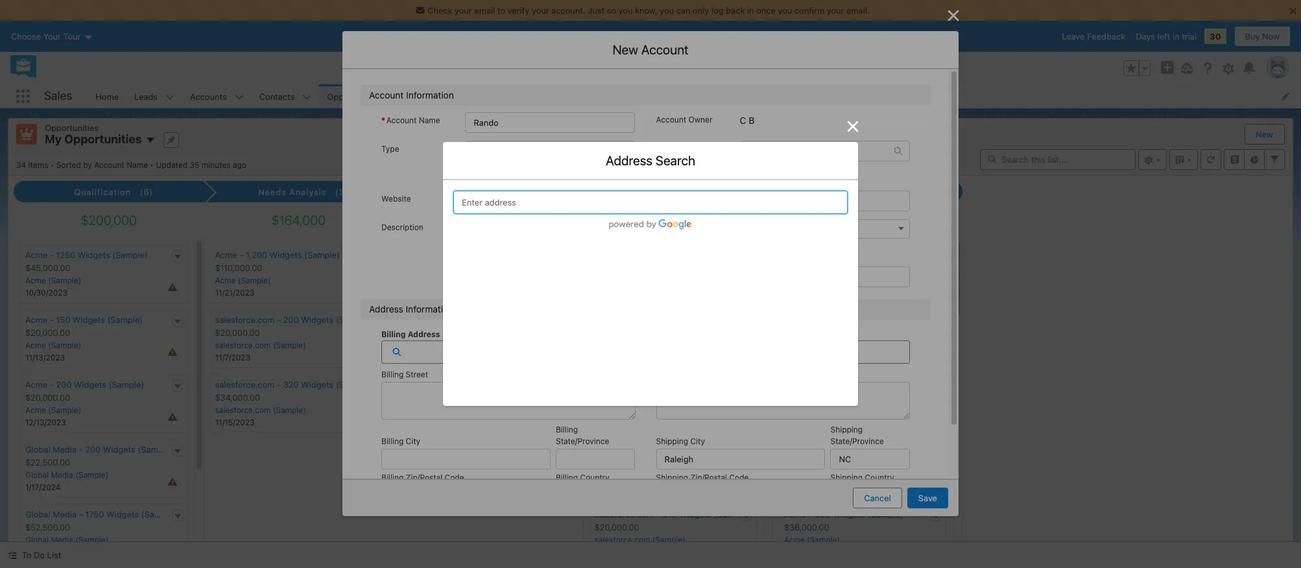 Task type: locate. For each thing, give the bounding box(es) containing it.
quotes link
[[670, 84, 714, 108]]

only
[[693, 5, 709, 16]]

acme (sample) link down $36,000.00
[[784, 535, 840, 545]]

your left email.
[[827, 5, 845, 16]]

None search field
[[980, 149, 1136, 170]]

1 horizontal spatial you
[[660, 5, 674, 16]]

widgets right 600
[[871, 315, 903, 325]]

new inside button
[[1256, 129, 1274, 140]]

(sample) inside $19,500.00 global media (sample)
[[645, 470, 678, 480]]

200 for acme
[[56, 380, 72, 390]]

- up $20,000.00 salesforce.com (sample) 11/7/2023
[[277, 315, 281, 325]]

salesforce.com inside $20,000.00 salesforce.com (sample) 11/7/2023
[[215, 341, 271, 350]]

global inside global media (sample) 2/1/2024
[[595, 406, 618, 415]]

1 horizontal spatial your
[[532, 5, 549, 16]]

0 horizontal spatial * list item
[[358, 293, 638, 337]]

- for salesforce.com - 210 widgets (sample)
[[657, 509, 661, 520]]

(7)
[[707, 187, 720, 197]]

leave
[[1062, 31, 1085, 42]]

media up 2/1/2024
[[620, 406, 643, 415]]

1250 up $45,000.00
[[56, 250, 75, 260]]

chemicals
[[750, 224, 791, 235]]

acme inside $20,000.00 acme (sample) 11/13/2023
[[25, 341, 46, 350]]

1 vertical spatial new
[[1256, 129, 1274, 140]]

city for billing city
[[406, 436, 420, 446]]

billing city
[[382, 436, 420, 446]]

2 horizontal spatial 200
[[283, 315, 299, 325]]

- up $45,000.00
[[50, 250, 54, 260]]

global up 2/1/2024
[[595, 406, 618, 415]]

city up the shipping zip/postal code
[[691, 436, 705, 446]]

opportunities list item
[[319, 84, 406, 108]]

0 horizontal spatial country
[[580, 473, 610, 482]]

0 horizontal spatial new
[[613, 42, 638, 57]]

billing
[[382, 329, 406, 339], [382, 370, 404, 379], [556, 425, 578, 434], [382, 436, 404, 446], [382, 473, 404, 482], [556, 473, 578, 482]]

1250 inside my opportunities|opportunities|list view element
[[56, 250, 75, 260]]

global media (sample) link for global media - 200 widgets (sample)
[[25, 470, 109, 480]]

$20,000.00 for acme - 150 widgets (sample)
[[25, 328, 70, 338]]

(sample) inside $20,000.00 acme (sample) 12/13/2023
[[48, 406, 81, 415]]

salesforce.com (sample) link
[[215, 341, 306, 350], [784, 341, 876, 350], [215, 406, 306, 415], [595, 535, 686, 545]]

500
[[815, 445, 831, 455]]

shipping down global media (sample) 2/1/2024
[[656, 436, 689, 446]]

(0)
[[511, 187, 524, 197]]

$20,000.00 salesforce.com (sample)
[[595, 522, 686, 545]]

0 horizontal spatial your
[[455, 5, 472, 16]]

$20,000.00 inside $20,000.00 acme (sample) 12/13/2023
[[25, 393, 70, 403]]

leave feedback
[[1062, 31, 1126, 42]]

1 horizontal spatial country
[[865, 473, 895, 482]]

state/province for billing
[[556, 436, 610, 446]]

1 horizontal spatial zip/postal
[[691, 473, 727, 482]]

acme up the 12/13/2023
[[25, 406, 46, 415]]

200 up $20,000.00 acme (sample) 12/13/2023 in the bottom of the page
[[56, 380, 72, 390]]

to do list button
[[0, 542, 69, 568]]

salesforce.com
[[215, 315, 275, 325], [784, 315, 844, 325], [215, 341, 271, 350], [784, 341, 840, 350], [215, 380, 275, 390], [215, 406, 271, 415], [595, 509, 654, 520], [595, 535, 650, 545]]

0 vertical spatial new
[[613, 42, 638, 57]]

0 horizontal spatial •
[[50, 160, 54, 170]]

0 vertical spatial 200
[[283, 315, 299, 325]]

1 horizontal spatial *
[[382, 116, 385, 125]]

code
[[445, 473, 464, 482], [730, 473, 749, 482]]

my opportunities
[[45, 132, 142, 146]]

salesforce.com (sample) link down 210
[[595, 535, 686, 545]]

• right 'items'
[[50, 160, 54, 170]]

1 vertical spatial *
[[658, 171, 661, 180]]

1 horizontal spatial 1250
[[614, 42, 642, 57]]

acme - 1250 widgets (sample)
[[25, 250, 148, 260]]

contacts link
[[252, 84, 303, 108]]

- left 1100
[[809, 250, 813, 260]]

shipping for shipping city
[[656, 436, 689, 446]]

$20,000.00 inside $20,000.00 salesforce.com (sample) 11/7/2023
[[215, 328, 260, 338]]

1750
[[85, 509, 104, 520]]

quotes list item
[[670, 84, 731, 108]]

text default image for salesforce.com - 200 widgets (sample)
[[372, 317, 382, 326]]

list containing home
[[88, 84, 1302, 108]]

2 city from the left
[[691, 436, 705, 446]]

cancel button
[[853, 488, 903, 509]]

widgets down can
[[646, 42, 693, 57]]

text default image
[[173, 252, 182, 261], [372, 317, 382, 326], [372, 382, 382, 391], [742, 512, 751, 521], [931, 512, 941, 521], [8, 551, 17, 560]]

widgets down acme - 1,200 widgets (sample) $110,000.00 acme (sample) 11/21/2023
[[301, 315, 334, 325]]

owner
[[689, 115, 713, 125]]

address information
[[369, 303, 454, 314]]

widgets down $200,000
[[78, 250, 110, 260]]

1 horizontal spatial address
[[408, 329, 440, 339]]

- inside acme - 1,200 widgets (sample) $110,000.00 acme (sample) 11/21/2023
[[240, 250, 243, 260]]

shipping up acme - 500 widgets (sample) link
[[831, 425, 863, 434]]

my opportunities|opportunities|list view element
[[8, 118, 1294, 568]]

opportunities
[[327, 91, 381, 102], [45, 123, 99, 133], [64, 132, 142, 146]]

state/province up shipping state/province text box
[[831, 436, 884, 446]]

acme - 150 widgets (sample)
[[25, 315, 143, 325]]

widgets right 1750 at the left bottom of the page
[[106, 509, 139, 520]]

text default image for acme - 150 widgets (sample)
[[173, 317, 182, 326]]

text default image for acme - 300 widgets (sample)
[[931, 512, 941, 521]]

(sample) inside $52,500.00 global media (sample)
[[75, 535, 109, 545]]

salesforce.com - 200 widgets (sample) link
[[215, 315, 371, 325]]

(sample) inside $45,000.00 acme (sample) 10/30/2023
[[48, 276, 81, 286]]

* down address search
[[658, 171, 661, 180]]

0 vertical spatial name
[[419, 116, 440, 125]]

$20,000.00 up the 12/13/2023
[[25, 393, 70, 403]]

global media - 200 widgets (sample) link
[[25, 445, 173, 455]]

acme - 200 widgets (sample)
[[25, 380, 144, 390]]

(sample) inside $20,000.00 acme (sample) 11/13/2023
[[48, 341, 81, 350]]

shipping inside shipping state/province
[[831, 425, 863, 434]]

Website url field
[[465, 190, 636, 211]]

180
[[655, 445, 669, 455]]

widgets right 1,200
[[270, 250, 302, 260]]

reports link
[[607, 84, 653, 108]]

34 items • sorted by account name • updated 35 minutes ago
[[16, 160, 247, 170]]

2 horizontal spatial *
[[658, 171, 661, 180]]

name inside my opportunities|opportunities|list view element
[[127, 160, 148, 170]]

0 horizontal spatial zip/postal
[[406, 473, 443, 482]]

widgets for salesforce.com - 200 widgets (sample)
[[301, 315, 334, 325]]

0 vertical spatial address
[[606, 153, 653, 168]]

2 vertical spatial address
[[408, 329, 440, 339]]

-
[[605, 42, 611, 57], [50, 250, 54, 260], [240, 250, 243, 260], [809, 250, 813, 260], [50, 315, 54, 325], [277, 315, 281, 325], [846, 315, 850, 325], [50, 380, 54, 390], [277, 380, 281, 390], [809, 380, 813, 390], [79, 445, 83, 455], [648, 445, 652, 455], [809, 445, 813, 455], [79, 509, 83, 520], [657, 509, 661, 520], [809, 509, 813, 520]]

global
[[595, 406, 618, 415], [25, 445, 50, 455], [595, 445, 620, 455], [25, 470, 49, 480], [595, 470, 618, 480], [25, 509, 50, 520], [25, 535, 49, 545]]

code down 'shipping city' text box
[[730, 473, 749, 482]]

my opportunities status
[[16, 160, 156, 170]]

c b
[[740, 115, 755, 126]]

phone
[[656, 194, 679, 203]]

global media (sample) link for global media - 1750 widgets (sample)
[[25, 535, 109, 545]]

None text field
[[451, 237, 636, 258]]

billing state/province
[[556, 425, 610, 446]]

save
[[919, 493, 938, 504]]

global inside $19,500.00 global media (sample)
[[595, 470, 618, 480]]

information for opportunity information
[[415, 80, 468, 91]]

list
[[88, 84, 1302, 108]]

widgets up $20,000.00 acme (sample) 12/13/2023 in the bottom of the page
[[74, 380, 106, 390]]

zip/postal down 'shipping city' text box
[[691, 473, 727, 482]]

1 state/province from the left
[[556, 436, 610, 446]]

Enter address text field
[[454, 190, 848, 214]]

2 country from the left
[[865, 473, 895, 482]]

* list item
[[654, 151, 934, 195], [358, 293, 638, 337]]

save button
[[908, 488, 949, 509]]

billing down billing city at the left bottom of the page
[[382, 473, 404, 482]]

Billing State/Province text field
[[556, 449, 636, 470]]

2 zip/postal from the left
[[691, 473, 727, 482]]

widgets right the 180
[[671, 445, 704, 455]]

1 country from the left
[[580, 473, 610, 482]]

acme (sample) link down $50,000.00
[[784, 470, 840, 480]]

global media (sample) link down $22,500.00
[[25, 470, 109, 480]]

calendar list item
[[406, 84, 473, 108]]

$20,000.00 up 11/7/2023
[[215, 328, 260, 338]]

$512,000
[[841, 213, 895, 228]]

account for account owner
[[656, 115, 687, 125]]

* text field
[[451, 193, 636, 214]]

1 city from the left
[[406, 436, 420, 446]]

- for salesforce.com - 320 widgets (sample)
[[277, 380, 281, 390]]

1 horizontal spatial •
[[150, 160, 154, 170]]

- left 300
[[809, 509, 813, 520]]

* up type
[[382, 116, 385, 125]]

dashboards list item
[[527, 84, 607, 108]]

1 vertical spatial address
[[369, 303, 403, 314]]

0 horizontal spatial name
[[127, 160, 148, 170]]

salesforce.com up 650
[[784, 341, 840, 350]]

1 horizontal spatial code
[[730, 473, 749, 482]]

list view controls image
[[1139, 149, 1167, 170]]

0 horizontal spatial 1250
[[56, 250, 75, 260]]

list item
[[358, 107, 638, 162], [654, 107, 934, 151], [654, 195, 934, 239], [358, 221, 638, 265], [358, 383, 638, 427], [654, 383, 934, 427], [654, 427, 934, 471]]

1 vertical spatial 1250
[[56, 250, 75, 260]]

feedback
[[1088, 31, 1126, 42]]

shipping for shipping country
[[831, 473, 863, 482]]

media up $52,500.00 global media (sample)
[[53, 509, 77, 520]]

widgets for salesforce.com - 320 widgets (sample)
[[301, 380, 334, 390]]

*
[[382, 116, 385, 125], [658, 171, 661, 180], [362, 313, 366, 322]]

city up 'billing zip/postal code'
[[406, 436, 420, 446]]

320
[[283, 380, 299, 390]]

$164,000
[[271, 213, 326, 228]]

billing up 'billing zip/postal code'
[[382, 436, 404, 446]]

country for billing country
[[580, 473, 610, 482]]

shipping down acme - 500 widgets (sample) link
[[831, 473, 863, 482]]

salesforce.com (sample)
[[784, 341, 876, 350]]

0 vertical spatial *
[[382, 116, 385, 125]]

Employees text field
[[740, 266, 910, 287]]

salesforce.com (sample) link for salesforce.com - 200 widgets (sample)
[[215, 341, 306, 350]]

billing for billing country
[[556, 473, 578, 482]]

global media (sample) link down $19,500.00
[[595, 470, 678, 480]]

$20,000.00 down the 150
[[25, 328, 70, 338]]

global media (sample) link for global media - 180 widgets (sample)
[[595, 470, 678, 480]]

group
[[1124, 60, 1151, 76]]

0 horizontal spatial in
[[747, 5, 754, 16]]

global up 1/17/2024
[[25, 470, 49, 480]]

1 vertical spatial name
[[127, 160, 148, 170]]

billing up additional information
[[382, 329, 406, 339]]

1 code from the left
[[445, 473, 464, 482]]

$34,000.00
[[215, 393, 260, 403]]

reports list item
[[607, 84, 670, 108]]

edit acme - 1250 widgets (sample)
[[544, 42, 747, 57]]

2 vertical spatial 200
[[85, 445, 101, 455]]

* list item down * text box
[[358, 293, 638, 337]]

state/province for shipping
[[831, 436, 884, 446]]

200 up $20,000.00 salesforce.com (sample) 11/7/2023
[[283, 315, 299, 325]]

billing inside billing state/province
[[556, 425, 578, 434]]

your
[[455, 5, 472, 16], [532, 5, 549, 16], [827, 5, 845, 16]]

media up list
[[51, 535, 73, 545]]

0 horizontal spatial city
[[406, 436, 420, 446]]

media up $22,500.00
[[53, 445, 77, 455]]

code for billing zip/postal code
[[445, 473, 464, 482]]

1 vertical spatial 200
[[56, 380, 72, 390]]

2 horizontal spatial your
[[827, 5, 845, 16]]

(sample) inside global media (sample) 2/1/2024
[[645, 406, 678, 415]]

- inside acme - 500 widgets (sample) $50,000.00 acme (sample)
[[809, 445, 813, 455]]

check
[[428, 5, 453, 16]]

country down billing state/province text field on the bottom of page
[[580, 473, 610, 482]]

widgets for acme - 150 widgets (sample)
[[73, 315, 105, 325]]

1 zip/postal from the left
[[406, 473, 443, 482]]

text default image
[[894, 146, 903, 155], [173, 317, 182, 326], [173, 382, 182, 391], [173, 447, 182, 456], [742, 447, 751, 456], [173, 512, 182, 521]]

billing down additional on the left bottom
[[382, 370, 404, 379]]

account
[[642, 42, 689, 57], [369, 90, 404, 101], [656, 115, 687, 125], [387, 116, 417, 125], [94, 160, 124, 170]]

1 horizontal spatial city
[[691, 436, 705, 446]]

- up $110,000.00
[[240, 250, 243, 260]]

in right left
[[1173, 31, 1180, 42]]

600
[[853, 315, 869, 325]]

- left 600
[[846, 315, 850, 325]]

inverse image
[[946, 8, 962, 23], [946, 8, 962, 23]]

salesforce.com up 11/7/2023
[[215, 341, 271, 350]]

dashboards
[[535, 91, 582, 102]]

acme up $50,000.00
[[784, 445, 807, 455]]

(sample)
[[696, 42, 747, 57], [112, 250, 148, 260], [304, 250, 340, 260], [871, 250, 906, 260], [48, 276, 81, 286], [238, 276, 271, 286], [107, 315, 143, 325], [336, 315, 371, 325], [906, 315, 941, 325], [48, 341, 81, 350], [273, 341, 306, 350], [842, 341, 876, 350], [109, 380, 144, 390], [336, 380, 371, 390], [868, 380, 904, 390], [48, 406, 81, 415], [273, 406, 306, 415], [645, 406, 678, 415], [807, 406, 840, 415], [138, 445, 173, 455], [706, 445, 742, 455], [868, 445, 903, 455], [75, 470, 109, 480], [645, 470, 678, 480], [807, 470, 840, 480], [141, 509, 177, 520], [714, 509, 750, 520], [868, 509, 904, 520], [75, 535, 109, 545], [653, 535, 686, 545], [807, 535, 840, 545]]

widgets for salesforce.com - 210 widgets (sample)
[[679, 509, 712, 520]]

additional information
[[356, 356, 459, 367]]

global media (sample) link up 2/1/2024
[[595, 406, 678, 415]]

zip/postal for billing
[[406, 473, 443, 482]]

0 horizontal spatial address
[[369, 303, 403, 314]]

acme (sample) link down $110,000.00
[[215, 276, 271, 286]]

acme up 10/30/2023
[[25, 276, 46, 286]]

$110,000.00
[[215, 263, 262, 273]]

widgets right 500
[[833, 445, 866, 455]]

code down billing city text field
[[445, 473, 464, 482]]

information
[[415, 80, 468, 91], [406, 90, 454, 101], [406, 303, 454, 314], [405, 356, 459, 367]]

shipping for shipping zip/postal code
[[656, 473, 689, 482]]

(6)
[[140, 187, 153, 197]]

new for new account
[[613, 42, 638, 57]]

accounts list item
[[182, 84, 252, 108]]

2 vertical spatial *
[[362, 313, 366, 322]]

* list item up chemicals
[[654, 151, 934, 195]]

billing for billing address
[[382, 329, 406, 339]]

$52,500.00 global media (sample)
[[25, 522, 109, 545]]

global media (sample) link
[[595, 406, 678, 415], [25, 470, 109, 480], [595, 470, 678, 480], [25, 535, 109, 545]]

2 code from the left
[[730, 473, 749, 482]]

widgets inside acme - 1,200 widgets (sample) $110,000.00 acme (sample) 11/21/2023
[[270, 250, 302, 260]]

widgets right 320
[[301, 380, 334, 390]]

you left can
[[660, 5, 674, 16]]

200 for salesforce.com
[[283, 315, 299, 325]]

name up '(6)'
[[127, 160, 148, 170]]

1 horizontal spatial new
[[1256, 129, 1274, 140]]

list
[[47, 550, 61, 561]]

1 horizontal spatial in
[[1173, 31, 1180, 42]]

1 horizontal spatial * list item
[[654, 151, 934, 195]]

acme up $45,000.00
[[25, 250, 47, 260]]

global down $19,500.00
[[595, 470, 618, 480]]

- for acme - 1100 widgets (sample)
[[809, 250, 813, 260]]

in right back
[[747, 5, 754, 16]]

state/province up billing state/province text field on the bottom of page
[[556, 436, 610, 446]]

- up $20,000.00 acme (sample) 12/13/2023 in the bottom of the page
[[50, 380, 54, 390]]

0 horizontal spatial you
[[619, 5, 633, 16]]

acme - 200 widgets (sample) link
[[25, 380, 144, 390]]

2 horizontal spatial you
[[778, 5, 792, 16]]

1,200
[[246, 250, 267, 260]]

widgets right 1100
[[836, 250, 868, 260]]

address search
[[606, 153, 696, 168]]

- for acme - 300 widgets (sample)
[[809, 509, 813, 520]]

1 horizontal spatial name
[[419, 116, 440, 125]]

address up billing address
[[369, 303, 403, 314]]

acme - 1100 widgets (sample) link
[[784, 250, 906, 260]]

street
[[406, 370, 428, 379]]

zip/postal for shipping
[[691, 473, 727, 482]]

shipping for shipping state/province
[[831, 425, 863, 434]]

text default image for global media - 1750 widgets (sample)
[[173, 512, 182, 521]]

salesforce.com down 11/21/2023
[[215, 315, 275, 325]]

acme - 1,200 widgets (sample) link
[[215, 250, 340, 260]]

widgets right 650
[[833, 380, 866, 390]]

(sample) inside $20,000.00 salesforce.com (sample)
[[653, 535, 686, 545]]

1 • from the left
[[50, 160, 54, 170]]

0 horizontal spatial state/province
[[556, 436, 610, 446]]

$20,000.00 acme (sample) 12/13/2023
[[25, 393, 81, 428]]

acme - 650 widgets (sample)
[[784, 380, 904, 390]]

2 state/province from the left
[[831, 436, 884, 446]]

acme inside acme (sample) 10/24/2022
[[784, 406, 805, 415]]

salesforce.com down salesforce.com - 210 widgets (sample)
[[595, 535, 650, 545]]

b
[[749, 115, 755, 126]]

know,
[[635, 5, 658, 16]]

$20,000.00 inside $20,000.00 acme (sample) 11/13/2023
[[25, 328, 70, 338]]

cancel
[[864, 493, 891, 504]]

0 horizontal spatial code
[[445, 473, 464, 482]]

0 horizontal spatial *
[[362, 313, 366, 322]]

name down calendar link
[[419, 116, 440, 125]]

you right once
[[778, 5, 792, 16]]

inverse image
[[845, 118, 861, 134]]

salesforce.com down "$34,000.00"
[[215, 406, 271, 415]]

$20,000.00 acme (sample) 11/13/2023
[[25, 328, 81, 363]]

acme (sample) 10/24/2022
[[784, 406, 840, 428]]

(sample) inside $22,500.00 global media (sample) 1/17/2024
[[75, 470, 109, 480]]

Billing City text field
[[382, 449, 551, 470]]

acme left 650
[[784, 380, 807, 390]]

you right so
[[619, 5, 633, 16]]

name
[[419, 116, 440, 125], [127, 160, 148, 170]]

shipping
[[831, 425, 863, 434], [656, 436, 689, 446], [656, 473, 689, 482], [831, 473, 863, 482]]

left
[[1158, 31, 1171, 42]]

global media (sample) link up list
[[25, 535, 109, 545]]

0 horizontal spatial 200
[[56, 380, 72, 390]]

salesforce.com (sample) link up 11/7/2023
[[215, 341, 306, 350]]

2 horizontal spatial address
[[606, 153, 653, 168]]

2 you from the left
[[660, 5, 674, 16]]

- left 500
[[809, 445, 813, 455]]

buy now
[[1246, 31, 1280, 42]]

salesforce.com up "$34,000.00"
[[215, 380, 275, 390]]

your right verify
[[532, 5, 549, 16]]

3 you from the left
[[778, 5, 792, 16]]

global up do
[[25, 535, 49, 545]]

none search field inside my opportunities|opportunities|list view element
[[980, 149, 1136, 170]]

None text field
[[465, 112, 636, 133], [747, 124, 931, 145], [747, 212, 931, 233], [465, 112, 636, 133], [747, 124, 931, 145], [747, 212, 931, 233]]

2 • from the left
[[150, 160, 154, 170]]

media down $19,500.00
[[620, 470, 643, 480]]

city
[[406, 436, 420, 446], [691, 436, 705, 446]]

media up $19,500.00 global media (sample) on the bottom of page
[[622, 445, 646, 455]]

widgets inside acme - 500 widgets (sample) $50,000.00 acme (sample)
[[833, 445, 866, 455]]

Shipping State/Province text field
[[831, 449, 910, 470]]

- left the 150
[[50, 315, 54, 325]]

billing for billing city
[[382, 436, 404, 446]]

11/7/2023
[[215, 353, 250, 363]]

you
[[619, 5, 633, 16], [660, 5, 674, 16], [778, 5, 792, 16]]

- for acme - 150 widgets (sample)
[[50, 315, 54, 325]]

acme up $110,000.00
[[215, 250, 237, 260]]

media inside $52,500.00 global media (sample)
[[51, 535, 73, 545]]

opportunity information
[[356, 80, 468, 91]]

34
[[16, 160, 26, 170]]

days
[[1136, 31, 1156, 42]]

- up search... button
[[605, 42, 611, 57]]

accounts link
[[182, 84, 235, 108]]

billing for billing zip/postal code
[[382, 473, 404, 482]]

1 horizontal spatial state/province
[[831, 436, 884, 446]]

2 your from the left
[[532, 5, 549, 16]]

media inside $22,500.00 global media (sample) 1/17/2024
[[51, 470, 73, 480]]

to
[[498, 5, 506, 16]]

media down $22,500.00
[[51, 470, 73, 480]]

$20,000.00 inside $20,000.00 salesforce.com (sample)
[[595, 522, 640, 533]]

text default image for acme - 200 widgets (sample)
[[173, 382, 182, 391]]



Task type: vqa. For each thing, say whether or not it's contained in the screenshot.


Task type: describe. For each thing, give the bounding box(es) containing it.
(sample) inside $36,000.00 acme (sample)
[[807, 535, 840, 545]]

calendar link
[[406, 84, 457, 108]]

reports
[[615, 91, 646, 102]]

Shipping City text field
[[656, 449, 826, 470]]

back
[[726, 5, 745, 16]]

my
[[45, 132, 62, 146]]

acme down 11/13/2023
[[25, 380, 47, 390]]

salesforce.com up $20,000.00 salesforce.com (sample)
[[595, 509, 654, 520]]

negotiation
[[646, 187, 698, 197]]

$36,000.00
[[784, 522, 830, 533]]

salesforce.com - 200 widgets (sample)
[[215, 315, 371, 325]]

- for acme - 1250 widgets (sample)
[[50, 250, 54, 260]]

global media - 1750 widgets (sample)
[[25, 509, 177, 520]]

salesforce.com - 210 widgets (sample)
[[595, 509, 750, 520]]

- for acme - 500 widgets (sample) $50,000.00 acme (sample)
[[809, 445, 813, 455]]

by
[[83, 160, 92, 170]]

city for shipping city
[[691, 436, 705, 446]]

0 vertical spatial 1250
[[614, 42, 642, 57]]

$36,000.00 acme (sample)
[[784, 522, 840, 545]]

account name
[[387, 116, 440, 125]]

0 vertical spatial in
[[747, 5, 754, 16]]

salesforce.com (sample) link for salesforce.com - 210 widgets (sample)
[[595, 535, 686, 545]]

global inside $22,500.00 global media (sample) 1/17/2024
[[25, 470, 49, 480]]

shipping zip/postal code
[[656, 473, 749, 482]]

contacts list item
[[252, 84, 319, 108]]

so
[[607, 5, 616, 16]]

quotes
[[678, 91, 706, 102]]

opportunity
[[356, 80, 412, 91]]

information for address information
[[406, 303, 454, 314]]

opportunities link
[[319, 84, 389, 108]]

text default image for global media - 200 widgets (sample)
[[173, 447, 182, 456]]

$20,000.00 for acme - 200 widgets (sample)
[[25, 393, 70, 403]]

text default image for salesforce.com - 320 widgets (sample)
[[372, 382, 382, 391]]

now
[[1263, 31, 1280, 42]]

- up $22,500.00 global media (sample) 1/17/2024
[[79, 445, 83, 455]]

shipping state/province
[[831, 425, 884, 446]]

acme (sample) link up 11/13/2023
[[25, 341, 81, 350]]

billing for billing street
[[382, 370, 404, 379]]

widgets for acme - 650 widgets (sample)
[[833, 380, 866, 390]]

$20,000.00 for salesforce.com - 200 widgets (sample)
[[215, 328, 260, 338]]

billing zip/postal code
[[382, 473, 464, 482]]

acme up 11/21/2023
[[215, 276, 236, 286]]

(sample) inside acme (sample) 10/24/2022
[[807, 406, 840, 415]]

media inside global media (sample) 2/1/2024
[[620, 406, 643, 415]]

1 horizontal spatial 200
[[85, 445, 101, 455]]

1100
[[815, 250, 833, 260]]

acme - 500 widgets (sample) link
[[784, 445, 903, 455]]

widgets for acme - 500 widgets (sample) $50,000.00 acme (sample)
[[833, 445, 866, 455]]

shipping city
[[656, 436, 705, 446]]

industry
[[656, 222, 686, 232]]

acme - 500 widgets (sample) $50,000.00 acme (sample)
[[784, 445, 903, 480]]

to do list
[[22, 550, 61, 561]]

widgets for salesforce.com - 600 widgets (sample)
[[871, 315, 903, 325]]

(sample) inside $34,000.00 salesforce.com (sample) 11/15/2023
[[273, 406, 306, 415]]

won
[[867, 187, 886, 197]]

salesforce.com inside $20,000.00 salesforce.com (sample)
[[595, 535, 650, 545]]

billing address
[[382, 329, 440, 339]]

billing for billing state/province
[[556, 425, 578, 434]]

buy now button
[[1235, 26, 1291, 47]]

media inside $19,500.00 global media (sample)
[[620, 470, 643, 480]]

acme inside $45,000.00 acme (sample) 10/30/2023
[[25, 276, 46, 286]]

address for address information
[[369, 303, 403, 314]]

35
[[190, 160, 199, 170]]

text default image inside to do list button
[[8, 551, 17, 560]]

information for account information
[[406, 90, 454, 101]]

$22,500.00
[[25, 458, 70, 468]]

account for account information
[[369, 90, 404, 101]]

11/15/2023
[[215, 418, 255, 428]]

country for shipping country
[[865, 473, 895, 482]]

(sample) inside $20,000.00 salesforce.com (sample) 11/7/2023
[[273, 341, 306, 350]]

0 vertical spatial * list item
[[654, 151, 934, 195]]

* text field
[[451, 266, 636, 287]]

Billing Street text field
[[382, 382, 636, 420]]

widgets for acme - 1100 widgets (sample)
[[836, 250, 868, 260]]

widgets for acme - 1250 widgets (sample)
[[78, 250, 110, 260]]

3 your from the left
[[827, 5, 845, 16]]

code for shipping zip/postal code
[[730, 473, 749, 482]]

account information
[[369, 90, 454, 101]]

global media - 200 widgets (sample)
[[25, 445, 173, 455]]

contacts
[[259, 91, 295, 102]]

acme inside $36,000.00 acme (sample)
[[784, 535, 805, 545]]

widgets for acme - 1,200 widgets (sample) $110,000.00 acme (sample) 11/21/2023
[[270, 250, 302, 260]]

11/21/2023
[[215, 288, 255, 298]]

opportunities inside list item
[[327, 91, 381, 102]]

forecasts
[[481, 91, 520, 102]]

150
[[56, 315, 70, 325]]

global up $19,500.00
[[595, 445, 620, 455]]

$22,500.00 global media (sample) 1/17/2024
[[25, 458, 109, 493]]

1 your from the left
[[455, 5, 472, 16]]

global inside $52,500.00 global media (sample)
[[25, 535, 49, 545]]

leads list item
[[127, 84, 182, 108]]

- for salesforce.com - 200 widgets (sample)
[[277, 315, 281, 325]]

- left the 180
[[648, 445, 652, 455]]

- for salesforce.com - 600 widgets (sample)
[[846, 315, 850, 325]]

text default image for global media - 180 widgets (sample)
[[742, 447, 751, 456]]

- left 1750 at the left bottom of the page
[[79, 509, 83, 520]]

account for account name
[[387, 116, 417, 125]]

acme - 300 widgets (sample) link
[[784, 509, 904, 520]]

acme (sample) link up 10/24/2022
[[784, 406, 840, 415]]

- for acme - 200 widgets (sample)
[[50, 380, 54, 390]]

widgets for acme - 200 widgets (sample)
[[74, 380, 106, 390]]

billing street
[[382, 370, 428, 379]]

Shipping Street text field
[[656, 382, 910, 420]]

Description text field
[[465, 219, 636, 257]]

global up $22,500.00
[[25, 445, 50, 455]]

address for address search
[[606, 153, 653, 168]]

account inside my opportunities|opportunities|list view element
[[94, 160, 124, 170]]

updated
[[156, 160, 188, 170]]

search
[[656, 153, 696, 168]]

new button
[[1246, 125, 1284, 144]]

closed won
[[833, 187, 886, 197]]

$200,000
[[81, 213, 137, 228]]

trial
[[1182, 31, 1197, 42]]

acme inside $20,000.00 acme (sample) 12/13/2023
[[25, 406, 46, 415]]

- for acme - 650 widgets (sample)
[[809, 380, 813, 390]]

acme left the 150
[[25, 315, 47, 325]]

needs analysis
[[258, 187, 327, 197]]

$19,500.00 global media (sample)
[[595, 458, 678, 480]]

select list display image
[[1170, 149, 1198, 170]]

- for acme - 1,200 widgets (sample) $110,000.00 acme (sample) 11/21/2023
[[240, 250, 243, 260]]

new for new
[[1256, 129, 1274, 140]]

text default image for salesforce.com - 210 widgets (sample)
[[742, 512, 751, 521]]

$34,000.00 salesforce.com (sample) 11/15/2023
[[215, 393, 306, 428]]

1 you from the left
[[619, 5, 633, 16]]

global up $52,500.00
[[25, 509, 50, 520]]

acme (sample) link down $45,000.00
[[25, 276, 81, 286]]

acme left 1100
[[784, 250, 807, 260]]

acme (sample) link up the 12/13/2023
[[25, 406, 81, 415]]

acme up $36,000.00
[[784, 509, 807, 520]]

1 vertical spatial in
[[1173, 31, 1180, 42]]

salesforce.com - 320 widgets (sample)
[[215, 380, 371, 390]]

$45,000.00 acme (sample) 10/30/2023
[[25, 263, 81, 298]]

calendar
[[414, 91, 449, 102]]

home link
[[88, 84, 127, 108]]

billing country
[[556, 473, 610, 482]]

Phone telephone field
[[740, 190, 910, 211]]

1 vertical spatial * list item
[[358, 293, 638, 337]]

widgets for acme - 300 widgets (sample)
[[833, 509, 866, 520]]

11/13/2023
[[25, 353, 65, 363]]

account owner
[[656, 115, 713, 125]]

closed
[[833, 187, 864, 197]]

information for additional information
[[405, 356, 459, 367]]

buy
[[1246, 31, 1260, 42]]

dashboards link
[[527, 84, 590, 108]]

acme - 1100 widgets (sample)
[[784, 250, 906, 260]]

1/17/2024
[[25, 483, 61, 493]]

acme - 300 widgets (sample)
[[784, 509, 904, 520]]

acme - 1250 widgets (sample) link
[[25, 250, 148, 260]]

acme - 1,200 widgets (sample) $110,000.00 acme (sample) 11/21/2023
[[215, 250, 340, 298]]

text default image for acme - 1250 widgets (sample)
[[173, 252, 182, 261]]

sorted
[[56, 160, 81, 170]]

acme down $50,000.00
[[784, 470, 805, 480]]

verify
[[508, 5, 530, 16]]

Search My Opportunities list view. search field
[[980, 149, 1136, 170]]

needs
[[258, 187, 287, 197]]

global media - 1750 widgets (sample) link
[[25, 509, 177, 520]]

widgets up $22,500.00 global media (sample) 1/17/2024
[[103, 445, 135, 455]]

salesforce.com (sample) link up 650
[[784, 341, 876, 350]]

forecasts link
[[473, 84, 527, 108]]

(18)
[[895, 187, 913, 197]]

salesforce.com - 600 widgets (sample) link
[[784, 315, 941, 325]]

search...
[[526, 63, 561, 73]]

salesforce.com inside $34,000.00 salesforce.com (sample) 11/15/2023
[[215, 406, 271, 415]]

salesforce.com up salesforce.com (sample)
[[784, 315, 844, 325]]

acme right edit
[[569, 42, 602, 57]]

salesforce.com (sample) link for salesforce.com - 320 widgets (sample)
[[215, 406, 306, 415]]



